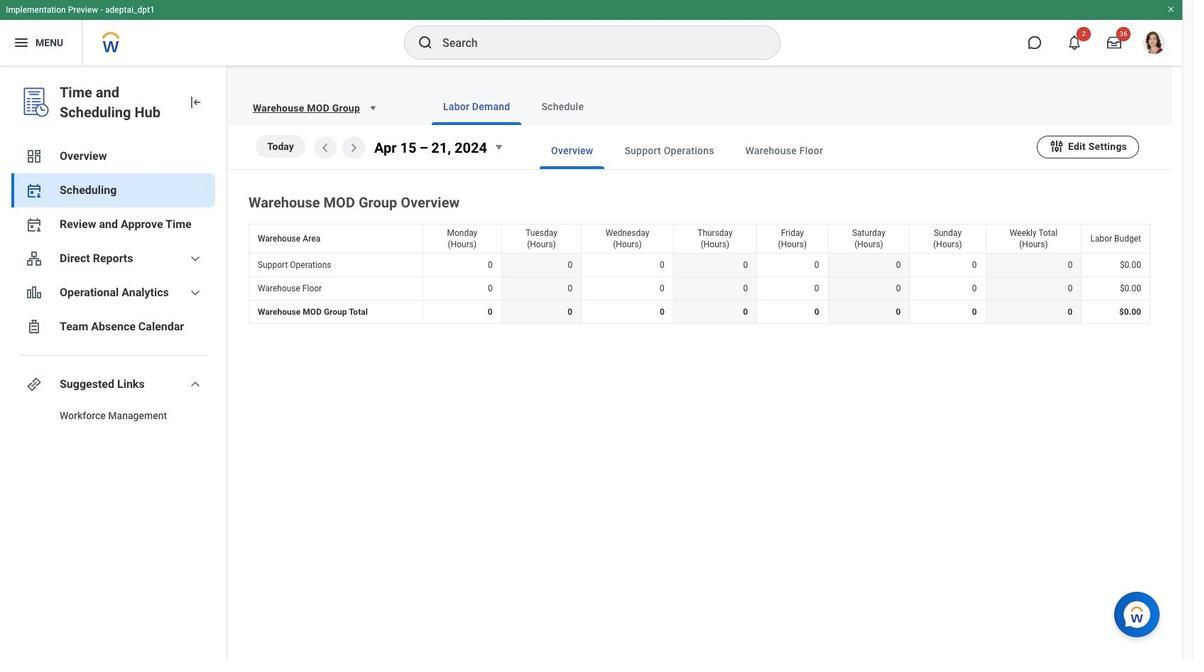Task type: describe. For each thing, give the bounding box(es) containing it.
navigation pane region
[[0, 65, 227, 660]]

1 horizontal spatial caret down small image
[[490, 139, 507, 156]]

transformation import image
[[187, 94, 204, 111]]

chevron down small image for link image
[[187, 376, 204, 393]]

chart image
[[26, 284, 43, 301]]

view team image
[[26, 250, 43, 267]]

notifications large image
[[1068, 36, 1082, 50]]

inbox large image
[[1108, 36, 1122, 50]]

task timeoff image
[[26, 318, 43, 335]]

chevron right small image
[[345, 139, 362, 156]]

dashboard image
[[26, 148, 43, 165]]



Task type: vqa. For each thing, say whether or not it's contained in the screenshot.
THE HIRING
no



Task type: locate. For each thing, give the bounding box(es) containing it.
0 vertical spatial caret down small image
[[366, 101, 380, 115]]

chevron left small image
[[317, 139, 334, 156]]

tab list
[[404, 88, 1155, 125], [512, 132, 1037, 169]]

chevron down small image for view team image
[[187, 250, 204, 267]]

1 chevron down small image from the top
[[187, 250, 204, 267]]

justify image
[[13, 34, 30, 51]]

chevron down small image
[[187, 284, 204, 301]]

configure image
[[1050, 138, 1065, 154]]

calendar user solid image
[[26, 182, 43, 199]]

1 vertical spatial caret down small image
[[490, 139, 507, 156]]

0 vertical spatial chevron down small image
[[187, 250, 204, 267]]

profile logan mcneil image
[[1143, 31, 1166, 57]]

calendar user solid image
[[26, 216, 43, 233]]

close environment banner image
[[1167, 5, 1176, 14]]

link image
[[26, 376, 43, 393]]

tab panel
[[227, 125, 1172, 327]]

1 vertical spatial chevron down small image
[[187, 376, 204, 393]]

caret down small image
[[366, 101, 380, 115], [490, 139, 507, 156]]

1 vertical spatial tab list
[[512, 132, 1037, 169]]

Search Workday  search field
[[443, 27, 751, 58]]

2 chevron down small image from the top
[[187, 376, 204, 393]]

search image
[[417, 34, 434, 51]]

time and scheduling hub element
[[60, 82, 176, 122]]

0 vertical spatial tab list
[[404, 88, 1155, 125]]

0 horizontal spatial caret down small image
[[366, 101, 380, 115]]

banner
[[0, 0, 1183, 65]]

chevron down small image
[[187, 250, 204, 267], [187, 376, 204, 393]]



